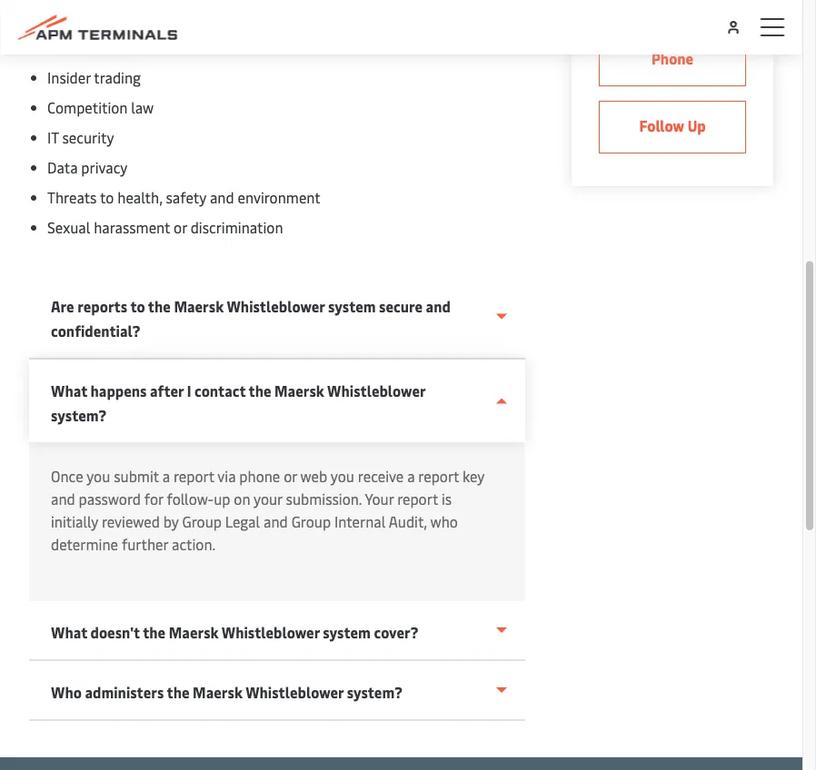 Task type: locate. For each thing, give the bounding box(es) containing it.
maersk down 'are reports to the maersk whistleblower system secure and confidential?' 'dropdown button'
[[275, 382, 324, 401]]

or left the web
[[284, 467, 297, 487]]

is
[[442, 490, 452, 510]]

the inside dropdown button
[[167, 684, 190, 703]]

whistleblower inside dropdown button
[[246, 684, 344, 703]]

2 what from the top
[[51, 624, 87, 643]]

what inside dropdown button
[[51, 624, 87, 643]]

determine
[[51, 535, 118, 555]]

1 horizontal spatial by
[[689, 26, 706, 46]]

0 horizontal spatial group
[[182, 513, 222, 532]]

whistleblower inside are reports to the maersk whistleblower system secure and confidential?
[[227, 297, 325, 317]]

data
[[47, 158, 78, 178]]

system?
[[51, 406, 107, 426], [347, 684, 403, 703]]

reviewed
[[102, 513, 160, 532]]

a
[[162, 467, 170, 487], [407, 467, 415, 487]]

what left "doesn't"
[[51, 624, 87, 643]]

0 horizontal spatial or
[[174, 218, 187, 238]]

the inside dropdown button
[[143, 624, 166, 643]]

system
[[328, 297, 376, 317], [323, 624, 371, 643]]

up
[[214, 490, 230, 510]]

system? down happens
[[51, 406, 107, 426]]

1 vertical spatial system?
[[347, 684, 403, 703]]

0 vertical spatial to
[[100, 188, 114, 208]]

are reports to the maersk whistleblower system secure and confidential?
[[51, 297, 451, 341]]

trade
[[99, 8, 134, 28]]

and
[[210, 188, 234, 208], [426, 297, 451, 317], [51, 490, 75, 510], [264, 513, 288, 532]]

password
[[79, 490, 141, 510]]

safety
[[166, 188, 206, 208]]

report
[[640, 26, 686, 46]]

maersk up "who administers the maersk whistleblower system?"
[[169, 624, 219, 643]]

whistleblower up receive
[[327, 382, 426, 401]]

1 vertical spatial system
[[323, 624, 371, 643]]

and right secure
[[426, 297, 451, 317]]

you up password
[[87, 467, 110, 487]]

once
[[51, 467, 83, 487]]

system left secure
[[328, 297, 376, 317]]

on
[[234, 490, 250, 510]]

what
[[51, 382, 87, 401], [51, 624, 87, 643]]

the right "doesn't"
[[143, 624, 166, 643]]

contact
[[195, 382, 246, 401]]

0 vertical spatial system?
[[51, 406, 107, 426]]

the right contact
[[249, 382, 271, 401]]

who
[[51, 684, 82, 703]]

maersk inside the what happens after i contact the maersk whistleblower system?
[[275, 382, 324, 401]]

doesn't
[[91, 624, 140, 643]]

confidential?
[[51, 322, 140, 341]]

1 horizontal spatial or
[[284, 467, 297, 487]]

environment
[[238, 188, 321, 208]]

or
[[174, 218, 187, 238], [284, 467, 297, 487]]

to right reports
[[130, 297, 145, 317]]

system? inside dropdown button
[[347, 684, 403, 703]]

whistleblower up who administers the maersk whistleblower system? dropdown button on the bottom
[[222, 624, 320, 643]]

once you submit a report via phone or web you receive a report key and password for follow-up on your submission. your report is initially reviewed by group legal and group internal audit, who determine further action.
[[51, 467, 485, 555]]

system inside dropdown button
[[323, 624, 371, 643]]

system left cover?
[[323, 624, 371, 643]]

0 horizontal spatial to
[[100, 188, 114, 208]]

by up phone
[[689, 26, 706, 46]]

maersk down what doesn't the maersk whistleblower system cover?
[[193, 684, 243, 703]]

your
[[254, 490, 282, 510]]

key
[[463, 467, 485, 487]]

cover?
[[374, 624, 419, 643]]

security
[[62, 128, 114, 148]]

0 horizontal spatial system?
[[51, 406, 107, 426]]

system inside are reports to the maersk whistleblower system secure and confidential?
[[328, 297, 376, 317]]

1 what from the top
[[51, 382, 87, 401]]

whistleblower inside the what happens after i contact the maersk whistleblower system?
[[327, 382, 426, 401]]

by inside report by phone
[[689, 26, 706, 46]]

1 horizontal spatial group
[[292, 513, 331, 532]]

the right reports
[[148, 297, 171, 317]]

maersk inside are reports to the maersk whistleblower system secure and confidential?
[[174, 297, 224, 317]]

1 vertical spatial to
[[130, 297, 145, 317]]

controls
[[138, 8, 191, 28]]

report
[[174, 467, 214, 487], [419, 467, 459, 487], [397, 490, 438, 510]]

1 horizontal spatial you
[[331, 467, 354, 487]]

for
[[144, 490, 163, 510]]

report up 'audit,'
[[397, 490, 438, 510]]

and inside are reports to the maersk whistleblower system secure and confidential?
[[426, 297, 451, 317]]

and down your
[[264, 513, 288, 532]]

maersk
[[174, 297, 224, 317], [275, 382, 324, 401], [169, 624, 219, 643], [193, 684, 243, 703]]

system? inside the what happens after i contact the maersk whistleblower system?
[[51, 406, 107, 426]]

health,
[[117, 188, 162, 208]]

follow up
[[640, 116, 706, 136]]

action.
[[172, 535, 216, 555]]

you up submission. your
[[331, 467, 354, 487]]

sexual harassment or discrimination
[[47, 218, 283, 238]]

secure
[[379, 297, 423, 317]]

what happens after i contact the maersk whistleblower system?
[[51, 382, 426, 426]]

or down threats to health, safety and environment
[[174, 218, 187, 238]]

group
[[182, 513, 222, 532], [292, 513, 331, 532]]

the right administers
[[167, 684, 190, 703]]

harassment
[[94, 218, 170, 238]]

0 horizontal spatial you
[[87, 467, 110, 487]]

by
[[689, 26, 706, 46], [163, 513, 179, 532]]

1 vertical spatial or
[[284, 467, 297, 487]]

what left happens
[[51, 382, 87, 401]]

to
[[100, 188, 114, 208], [130, 297, 145, 317]]

group up action.
[[182, 513, 222, 532]]

phone
[[239, 467, 280, 487]]

to down privacy
[[100, 188, 114, 208]]

1 vertical spatial what
[[51, 624, 87, 643]]

follow
[[640, 116, 685, 136]]

a right receive
[[407, 467, 415, 487]]

the
[[148, 297, 171, 317], [249, 382, 271, 401], [143, 624, 166, 643], [167, 684, 190, 703]]

what doesn't the maersk whistleblower system cover?
[[51, 624, 419, 643]]

what doesn't the maersk whistleblower system cover? button
[[29, 602, 525, 662]]

and up discrimination
[[210, 188, 234, 208]]

0 vertical spatial what
[[51, 382, 87, 401]]

and down once
[[51, 490, 75, 510]]

you
[[87, 467, 110, 487], [331, 467, 354, 487]]

what for what happens after i contact the maersk whistleblower system?
[[51, 382, 87, 401]]

foreign trade controls
[[47, 8, 191, 28]]

by down 'follow-'
[[163, 513, 179, 532]]

what happens after i contact the maersk whistleblower system? button
[[29, 360, 525, 443]]

insider
[[47, 68, 91, 88]]

whistleblower down what doesn't the maersk whistleblower system cover? dropdown button
[[246, 684, 344, 703]]

trading
[[94, 68, 141, 88]]

further
[[122, 535, 168, 555]]

what for what doesn't the maersk whistleblower system cover?
[[51, 624, 87, 643]]

whistleblower
[[227, 297, 325, 317], [327, 382, 426, 401], [222, 624, 320, 643], [246, 684, 344, 703]]

0 horizontal spatial by
[[163, 513, 179, 532]]

0 vertical spatial system
[[328, 297, 376, 317]]

what inside the what happens after i contact the maersk whistleblower system?
[[51, 382, 87, 401]]

0 horizontal spatial a
[[162, 467, 170, 487]]

a up the for
[[162, 467, 170, 487]]

group down submission. your
[[292, 513, 331, 532]]

1 horizontal spatial system?
[[347, 684, 403, 703]]

1 vertical spatial by
[[163, 513, 179, 532]]

0 vertical spatial or
[[174, 218, 187, 238]]

whistleblower down discrimination
[[227, 297, 325, 317]]

phone
[[652, 49, 694, 69]]

0 vertical spatial by
[[689, 26, 706, 46]]

or inside the once you submit a report via phone or web you receive a report key and password for follow-up on your submission. your report is initially reviewed by group legal and group internal audit, who determine further action.
[[284, 467, 297, 487]]

1 horizontal spatial to
[[130, 297, 145, 317]]

who administers the maersk whistleblower system? button
[[29, 662, 525, 722]]

system? down cover?
[[347, 684, 403, 703]]

1 horizontal spatial a
[[407, 467, 415, 487]]

maersk up i
[[174, 297, 224, 317]]



Task type: describe. For each thing, give the bounding box(es) containing it.
follow up link
[[599, 101, 746, 154]]

threats to health, safety and environment
[[47, 188, 321, 208]]

maersk inside dropdown button
[[169, 624, 219, 643]]

after
[[150, 382, 184, 401]]

by inside the once you submit a report via phone or web you receive a report key and password for follow-up on your submission. your report is initially reviewed by group legal and group internal audit, who determine further action.
[[163, 513, 179, 532]]

2 a from the left
[[407, 467, 415, 487]]

legal
[[225, 513, 260, 532]]

submit
[[114, 467, 159, 487]]

threats
[[47, 188, 97, 208]]

i
[[187, 382, 191, 401]]

happens
[[91, 382, 147, 401]]

are reports to the maersk whistleblower system secure and confidential? button
[[29, 276, 525, 360]]

internal
[[335, 513, 386, 532]]

submission. your
[[286, 490, 394, 510]]

administers
[[85, 684, 164, 703]]

to inside are reports to the maersk whistleblower system secure and confidential?
[[130, 297, 145, 317]]

1 group from the left
[[182, 513, 222, 532]]

retaliation
[[47, 38, 119, 58]]

competition law
[[47, 98, 154, 118]]

are
[[51, 297, 74, 317]]

1 you from the left
[[87, 467, 110, 487]]

it security
[[47, 128, 114, 148]]

2 group from the left
[[292, 513, 331, 532]]

it
[[47, 128, 59, 148]]

data privacy
[[47, 158, 128, 178]]

report up the is
[[419, 467, 459, 487]]

initially
[[51, 513, 98, 532]]

report by phone link
[[599, 11, 746, 87]]

receive
[[358, 467, 404, 487]]

whistleblower inside dropdown button
[[222, 624, 320, 643]]

foreign
[[47, 8, 96, 28]]

report up 'follow-'
[[174, 467, 214, 487]]

insider trading
[[47, 68, 141, 88]]

2 you from the left
[[331, 467, 354, 487]]

via
[[218, 467, 236, 487]]

discrimination
[[191, 218, 283, 238]]

the inside the what happens after i contact the maersk whistleblower system?
[[249, 382, 271, 401]]

audit,
[[389, 513, 427, 532]]

up
[[688, 116, 706, 136]]

sexual
[[47, 218, 90, 238]]

privacy
[[81, 158, 128, 178]]

reports
[[77, 297, 127, 317]]

1 a from the left
[[162, 467, 170, 487]]

follow-
[[167, 490, 214, 510]]

law
[[131, 98, 154, 118]]

who administers the maersk whistleblower system?
[[51, 684, 403, 703]]

the inside are reports to the maersk whistleblower system secure and confidential?
[[148, 297, 171, 317]]

competition
[[47, 98, 128, 118]]

web
[[301, 467, 327, 487]]

report by phone
[[640, 26, 706, 69]]

who
[[431, 513, 458, 532]]

maersk inside dropdown button
[[193, 684, 243, 703]]



Task type: vqa. For each thing, say whether or not it's contained in the screenshot.
serve, by
no



